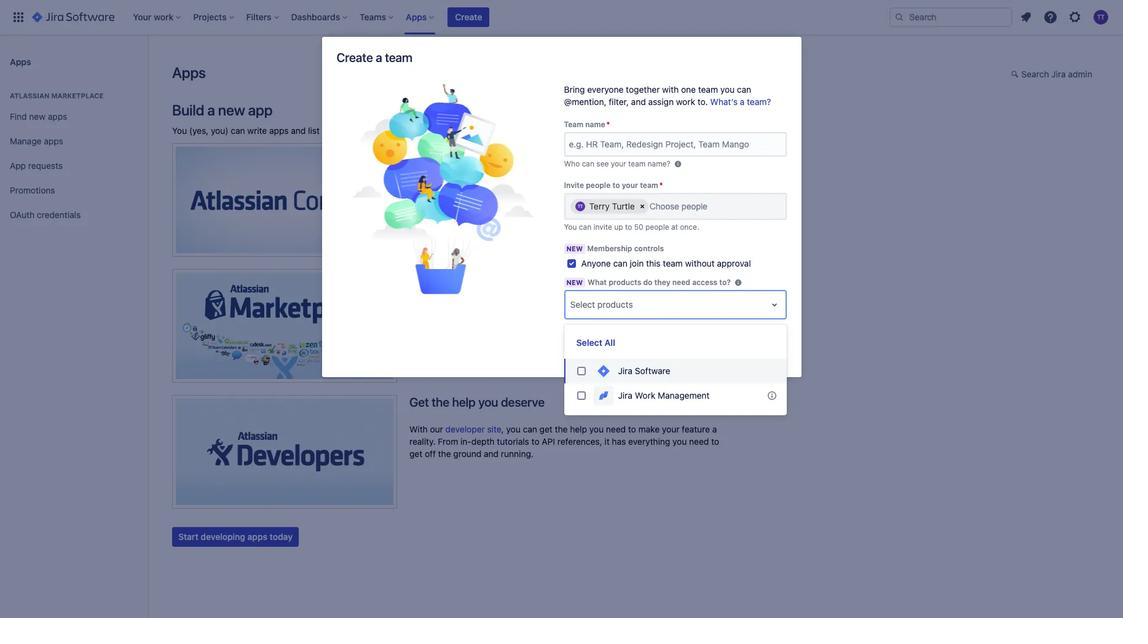 Task type: vqa. For each thing, say whether or not it's contained in the screenshot.
create button
yes



Task type: describe. For each thing, give the bounding box(es) containing it.
once.
[[680, 223, 700, 232]]

are
[[676, 172, 689, 183]]

our for into
[[591, 323, 604, 333]]

all
[[605, 338, 616, 348]]

terry turtle
[[589, 201, 635, 212]]

small image
[[1011, 69, 1021, 79]]

start
[[178, 532, 198, 542]]

name
[[586, 120, 605, 129]]

your up turtle
[[622, 181, 638, 190]]

team inside new membership controls anyone can join this team without approval
[[663, 258, 683, 269]]

or inside is the "how" to your idea's "what." our products are extensible because they're built with developers in mind. extend or transform atlassian products to serve your needs better.
[[666, 185, 674, 195]]

, you can get the help you need to make your feature a reality. from in-depth tutorials to api references, it has everything you need to get off the ground and running.
[[410, 424, 720, 459]]

it inside ', you can get the help you need to make your feature a reality. from in-depth tutorials to api references, it has everything you need to get off the ground and running.'
[[605, 437, 610, 447]]

apps inside button
[[248, 532, 268, 542]]

1 horizontal spatial get
[[540, 424, 553, 435]]

you up references,
[[590, 424, 604, 435]]

jira work management image
[[596, 389, 611, 403]]

marketplace inside group
[[51, 92, 104, 100]]

apps up requests
[[44, 136, 63, 146]]

0 vertical spatial list
[[308, 125, 320, 136]]

management
[[658, 391, 710, 401]]

app inside "into our payment system to sell your app and"
[[410, 335, 425, 346]]

e.g. HR Team, Redesign Project, Team Mango field
[[566, 133, 786, 156]]

1 horizontal spatial apps
[[172, 64, 206, 81]]

2 vertical spatial products
[[609, 278, 642, 287]]

1 vertical spatial people
[[646, 223, 669, 232]]

can inside bring everyone together with one team you can @mention, filter, and assign work to.
[[737, 84, 752, 95]]

your team name is visible to anyone in your organisation. it may be visible on work shared outside your organisation. image
[[673, 159, 683, 169]]

Search field
[[890, 7, 1013, 27]]

one
[[681, 84, 696, 95]]

a for team?
[[740, 97, 745, 107]]

app inside after you develop your app, list it on the atlassian marketplace to help over 100,000 of the world's best development teams. open your app for open- source development or
[[647, 311, 662, 321]]

team name *
[[564, 120, 610, 129]]

atlassian marketplace group
[[5, 79, 143, 231]]

they're
[[488, 185, 516, 195]]

bring
[[564, 84, 585, 95]]

system
[[643, 323, 671, 333]]

team inside bring everyone together with one team you can @mention, filter, and assign work to.
[[699, 84, 718, 95]]

filter,
[[609, 97, 629, 107]]

search jira admin link
[[1005, 65, 1099, 85]]

without
[[685, 258, 715, 269]]

what products do they need access to?
[[588, 278, 731, 287]]

can inside new membership controls anyone can join this team without approval
[[613, 258, 628, 269]]

idea's
[[564, 172, 588, 183]]

your down the built
[[520, 197, 537, 207]]

apps right write
[[269, 125, 289, 136]]

bring everyone together with one team you can @mention, filter, and assign work to.
[[564, 84, 752, 107]]

jira work management
[[618, 391, 710, 401]]

is the "how" to your idea's "what." our products are extensible because they're built with developers in mind. extend or transform atlassian products to serve your needs better.
[[410, 172, 715, 207]]

deserve
[[501, 395, 545, 410]]

our for with
[[430, 424, 443, 435]]

atlassian marketplace
[[10, 92, 104, 100]]

create a team image
[[351, 84, 535, 295]]

into our payment system to sell your app and
[[410, 323, 717, 346]]

built
[[518, 185, 536, 195]]

feature
[[682, 424, 710, 435]]

credentials
[[37, 209, 81, 220]]

and inside ', you can get the help you need to make your feature a reality. from in-depth tutorials to api references, it has everything you need to get off the ground and running.'
[[484, 449, 499, 459]]

world's
[[470, 311, 499, 321]]

membership
[[588, 244, 633, 253]]

profit
[[488, 269, 517, 284]]

easily
[[503, 323, 526, 333]]

1 horizontal spatial new
[[218, 101, 245, 119]]

see
[[597, 159, 609, 168]]

need right they
[[673, 278, 691, 287]]

0 horizontal spatial people
[[586, 181, 611, 190]]

find for find new apps
[[10, 111, 27, 122]]

a inside ', you can get the help you need to make your feature a reality. from in-depth tutorials to api references, it has everything you need to get off the ground and running.'
[[713, 424, 717, 435]]

new for new
[[567, 279, 583, 287]]

you inside after you develop your app, list it on the atlassian marketplace to help over 100,000 of the world's best development teams. open your app for open- source development or
[[432, 298, 446, 309]]

depth
[[472, 437, 495, 447]]

api
[[542, 437, 555, 447]]

(yes,
[[189, 125, 209, 136]]

has
[[612, 437, 626, 447]]

connect
[[448, 172, 481, 183]]

0 horizontal spatial development
[[439, 323, 490, 333]]

atlassian up the "extensible"
[[410, 172, 445, 183]]

your up the payment
[[627, 311, 645, 321]]

1 horizontal spatial marketplace
[[407, 125, 456, 136]]

after
[[410, 298, 429, 309]]

select all button
[[577, 337, 616, 349]]

manage apps
[[10, 136, 63, 146]]

1 horizontal spatial *
[[660, 181, 663, 190]]

developers
[[557, 185, 601, 195]]

get the help you deserve
[[410, 395, 545, 410]]

at
[[672, 223, 678, 232]]

marketplace inside after you develop your app, list it on the atlassian marketplace to help over 100,000 of the world's best development teams. open your app for open- source development or
[[608, 298, 657, 309]]

the left tools
[[436, 143, 453, 157]]

win pride and profit
[[410, 269, 517, 284]]

work
[[676, 97, 696, 107]]

your inside ', you can get the help you need to make your feature a reality. from in-depth tutorials to api references, it has everything you need to get off the ground and running.'
[[662, 424, 680, 435]]

to inside "into our payment system to sell your app and"
[[674, 323, 682, 333]]

0 vertical spatial jira
[[1052, 69, 1066, 79]]

can left see
[[582, 159, 595, 168]]

who can see your team name?
[[564, 159, 671, 168]]

on
[[543, 298, 553, 309]]

create for create
[[455, 12, 482, 22]]

atlassian inside after you develop your app, list it on the atlassian marketplace to help over 100,000 of the world's best development teams. open your app for open- source development or
[[570, 298, 606, 309]]

requests
[[28, 160, 63, 171]]

the down from
[[438, 449, 451, 459]]

needs
[[540, 197, 564, 207]]

atlassian inside is the "how" to your idea's "what." our products are extensible because they're built with developers in mind. extend or transform atlassian products to serve your needs better.
[[410, 197, 445, 207]]

to?
[[720, 278, 731, 287]]

help inside after you develop your app, list it on the atlassian marketplace to help over 100,000 of the world's best development teams. open your app for open- source development or
[[670, 298, 687, 309]]

start developing apps today link
[[172, 528, 299, 547]]

running.
[[501, 449, 534, 459]]

find the tools you need
[[410, 143, 536, 157]]

Choose people text field
[[650, 202, 711, 212]]

open image
[[767, 298, 782, 312]]

"what."
[[590, 172, 619, 183]]

create a team element
[[337, 84, 549, 298]]

atlassian inside group
[[10, 92, 50, 100]]

with inside is the "how" to your idea's "what." our products are extensible because they're built with developers in mind. extend or transform atlassian products to serve your needs better.
[[538, 185, 554, 195]]

the inside is the "how" to your idea's "what." our products are extensible because they're built with developers in mind. extend or transform atlassian products to serve your needs better.
[[492, 172, 505, 183]]

you down feature
[[673, 437, 687, 447]]

pride
[[434, 269, 462, 284]]

1 vertical spatial it
[[566, 323, 571, 333]]

your left the 'invite'
[[544, 172, 562, 183]]

get
[[410, 395, 429, 410]]

with our developer site
[[410, 424, 502, 435]]

the down develop
[[455, 311, 467, 321]]

jira work management image
[[596, 389, 611, 403]]

app requests link
[[5, 154, 143, 178]]

off
[[425, 449, 436, 459]]

you)
[[211, 125, 228, 136]]

you (yes, you) can write apps and list them in the atlassian marketplace .
[[172, 125, 458, 136]]

what's
[[711, 97, 738, 107]]

developer site link
[[446, 424, 502, 435]]

best
[[501, 311, 518, 321]]

integrate
[[528, 323, 564, 333]]

jira software
[[618, 366, 671, 376]]

0 vertical spatial in
[[345, 125, 352, 136]]

what's a team?
[[711, 97, 771, 107]]



Task type: locate. For each thing, give the bounding box(es) containing it.
need up "how"
[[508, 143, 536, 157]]

you up the of
[[432, 298, 446, 309]]

oauth credentials
[[10, 209, 81, 220]]

list right 'app,'
[[521, 298, 533, 309]]

create a team
[[337, 50, 413, 65]]

new for new membership controls anyone can join this team without approval
[[567, 245, 583, 253]]

1 vertical spatial you
[[564, 223, 577, 232]]

2 vertical spatial jira
[[618, 391, 633, 401]]

atlassian connect link
[[410, 172, 481, 183]]

with
[[662, 84, 679, 95], [538, 185, 554, 195]]

create inside create button
[[455, 12, 482, 22]]

get up api
[[540, 424, 553, 435]]

"how"
[[507, 172, 532, 183]]

you can invite up to 50 people       at once.
[[564, 223, 700, 232]]

1 vertical spatial *
[[660, 181, 663, 190]]

find up manage
[[10, 111, 27, 122]]

jira for jira software
[[618, 366, 633, 376]]

sell
[[684, 323, 697, 333]]

products
[[638, 172, 674, 183], [448, 197, 483, 207], [609, 278, 642, 287]]

promotions link
[[5, 178, 143, 203]]

help up the developer
[[452, 395, 476, 410]]

1 vertical spatial with
[[538, 185, 554, 195]]

0 vertical spatial people
[[586, 181, 611, 190]]

or inside after you develop your app, list it on the atlassian marketplace to help over 100,000 of the world's best development teams. open your app for open- source development or
[[493, 323, 501, 333]]

new left what
[[567, 279, 583, 287]]

marketplace up find new apps link
[[51, 92, 104, 100]]

1 vertical spatial app
[[647, 311, 662, 321]]

0 horizontal spatial app
[[248, 101, 273, 119]]

in down "what."
[[603, 185, 610, 195]]

together
[[626, 84, 660, 95]]

and down 'depth'
[[484, 449, 499, 459]]

open-
[[678, 311, 702, 321]]

products up extend
[[638, 172, 674, 183]]

app down source at the bottom of page
[[410, 335, 425, 346]]

0 horizontal spatial it
[[535, 298, 540, 309]]

primary element
[[7, 0, 890, 34]]

0 horizontal spatial our
[[430, 424, 443, 435]]

find for find the tools you need
[[410, 143, 433, 157]]

0 horizontal spatial find
[[10, 111, 27, 122]]

today
[[270, 532, 293, 542]]

products down join
[[609, 278, 642, 287]]

our inside "into our payment system to sell your app and"
[[591, 323, 604, 333]]

because
[[452, 185, 486, 195]]

and inside "into our payment system to sell your app and"
[[427, 335, 442, 346]]

assign
[[649, 97, 674, 107]]

admin
[[1069, 69, 1093, 79]]

manage apps link
[[5, 129, 143, 154]]

it left has
[[605, 437, 610, 447]]

0 vertical spatial you
[[172, 125, 187, 136]]

people up terry
[[586, 181, 611, 190]]

everything
[[629, 437, 671, 447]]

list
[[308, 125, 320, 136], [521, 298, 533, 309]]

serve
[[496, 197, 517, 207]]

apps
[[48, 111, 67, 122], [269, 125, 289, 136], [44, 136, 63, 146], [248, 532, 268, 542]]

jira right jira software icon
[[618, 366, 633, 376]]

you up site
[[479, 395, 498, 410]]

you up what's
[[721, 84, 735, 95]]

need down feature
[[689, 437, 709, 447]]

1 vertical spatial or
[[493, 323, 501, 333]]

or down the best
[[493, 323, 501, 333]]

develop
[[448, 298, 480, 309]]

to inside after you develop your app, list it on the atlassian marketplace to help over 100,000 of the world's best development teams. open your app for open- source development or
[[659, 298, 667, 309]]

help up for
[[670, 298, 687, 309]]

jira software image
[[596, 364, 611, 379]]

it left into
[[566, 323, 571, 333]]

and inside bring everyone together with one team you can @mention, filter, and assign work to.
[[631, 97, 646, 107]]

1 vertical spatial development
[[439, 323, 490, 333]]

1 horizontal spatial in
[[603, 185, 610, 195]]

you for you can invite up to 50 people       at once.
[[564, 223, 577, 232]]

1 vertical spatial create
[[337, 50, 373, 65]]

development up integrate
[[521, 311, 572, 321]]

2 new from the top
[[567, 279, 583, 287]]

source
[[410, 323, 437, 333]]

apps up atlassian marketplace
[[10, 56, 31, 67]]

0 vertical spatial help
[[670, 298, 687, 309]]

what's a team? link
[[711, 97, 771, 107]]

0 horizontal spatial apps
[[10, 56, 31, 67]]

a for team
[[376, 50, 382, 65]]

0 vertical spatial development
[[521, 311, 572, 321]]

access
[[693, 278, 718, 287]]

1 horizontal spatial it
[[566, 323, 571, 333]]

jira for jira work management
[[618, 391, 633, 401]]

0 vertical spatial create
[[455, 12, 482, 22]]

app,
[[502, 298, 519, 309]]

in inside is the "how" to your idea's "what." our products are extensible because they're built with developers in mind. extend or transform atlassian products to serve your needs better.
[[603, 185, 610, 195]]

start developing apps today button
[[172, 528, 299, 547]]

after you develop your app, list it on the atlassian marketplace to help over 100,000 of the world's best development teams. open your app for open- source development or
[[410, 298, 706, 333]]

1 vertical spatial help
[[452, 395, 476, 410]]

list left "them"
[[308, 125, 320, 136]]

0 horizontal spatial new
[[29, 111, 46, 122]]

2 horizontal spatial it
[[605, 437, 610, 447]]

2 horizontal spatial help
[[670, 298, 687, 309]]

terry turtle image
[[575, 202, 585, 212]]

work
[[635, 391, 656, 401]]

create
[[455, 12, 482, 22], [337, 50, 373, 65]]

join
[[630, 258, 644, 269]]

app up system
[[647, 311, 662, 321]]

clear image
[[638, 202, 647, 212]]

2 horizontal spatial app
[[647, 311, 662, 321]]

0 vertical spatial it
[[535, 298, 540, 309]]

search
[[1022, 69, 1050, 79]]

with up the assign
[[662, 84, 679, 95]]

transform
[[677, 185, 715, 195]]

development down the of
[[439, 323, 490, 333]]

the up api
[[555, 424, 568, 435]]

1 horizontal spatial help
[[570, 424, 587, 435]]

1 horizontal spatial or
[[666, 185, 674, 195]]

create banner
[[0, 0, 1124, 34]]

team
[[385, 50, 413, 65], [699, 84, 718, 95], [629, 159, 646, 168], [640, 181, 659, 190], [663, 258, 683, 269]]

you for you (yes, you) can write apps and list them in the atlassian marketplace .
[[172, 125, 187, 136]]

jira left admin
[[1052, 69, 1066, 79]]

atlassian up find new apps
[[10, 92, 50, 100]]

apps down atlassian marketplace
[[48, 111, 67, 122]]

1 horizontal spatial with
[[662, 84, 679, 95]]

and left "them"
[[291, 125, 306, 136]]

2 vertical spatial it
[[605, 437, 610, 447]]

the right get
[[432, 395, 450, 410]]

atlassian up teams.
[[570, 298, 606, 309]]

open
[[604, 311, 625, 321]]

our up from
[[430, 424, 443, 435]]

our
[[622, 172, 636, 183]]

1 vertical spatial get
[[410, 449, 423, 459]]

the right "them"
[[354, 125, 367, 136]]

app
[[10, 160, 26, 171]]

1 horizontal spatial app
[[410, 335, 425, 346]]

your right sell
[[700, 323, 717, 333]]

the right on
[[555, 298, 568, 309]]

search image
[[895, 12, 905, 22]]

0 vertical spatial new
[[567, 245, 583, 253]]

0 vertical spatial marketplace
[[51, 92, 104, 100]]

with
[[410, 424, 428, 435]]

new up manage apps on the top left of the page
[[29, 111, 46, 122]]

developing
[[201, 532, 245, 542]]

and right 'pride'
[[464, 269, 485, 284]]

new up you)
[[218, 101, 245, 119]]

1 horizontal spatial people
[[646, 223, 669, 232]]

1 vertical spatial in
[[603, 185, 610, 195]]

1 new from the top
[[567, 245, 583, 253]]

0 vertical spatial or
[[666, 185, 674, 195]]

new up anyone
[[567, 245, 583, 253]]

apps up build
[[172, 64, 206, 81]]

atlassian right "them"
[[369, 125, 405, 136]]

2 vertical spatial app
[[410, 335, 425, 346]]

0 horizontal spatial *
[[607, 120, 610, 129]]

0 horizontal spatial get
[[410, 449, 423, 459]]

1 horizontal spatial our
[[591, 323, 604, 333]]

1 vertical spatial our
[[430, 424, 443, 435]]

approval
[[717, 258, 751, 269]]

* down name?
[[660, 181, 663, 190]]

0 horizontal spatial marketplace
[[51, 92, 104, 100]]

1 vertical spatial find
[[410, 143, 433, 157]]

1 vertical spatial new
[[567, 279, 583, 287]]

1 horizontal spatial you
[[564, 223, 577, 232]]

1 vertical spatial jira
[[618, 366, 633, 376]]

select
[[577, 338, 603, 348]]

jira left work
[[618, 391, 633, 401]]

get down reality.
[[410, 449, 423, 459]]

and down together
[[631, 97, 646, 107]]

oauth credentials link
[[5, 203, 143, 228]]

terry
[[589, 201, 610, 212]]

can up tutorials
[[523, 424, 537, 435]]

can up what's a team? at the right of page
[[737, 84, 752, 95]]

you right tools
[[486, 143, 505, 157]]

2 vertical spatial help
[[570, 424, 587, 435]]

create for create a team
[[337, 50, 373, 65]]

2 vertical spatial marketplace
[[608, 298, 657, 309]]

50
[[635, 223, 644, 232]]

0 horizontal spatial with
[[538, 185, 554, 195]]

you right ,
[[506, 424, 521, 435]]

a for new
[[207, 101, 215, 119]]

0 horizontal spatial you
[[172, 125, 187, 136]]

help inside ', you can get the help you need to make your feature a reality. from in-depth tutorials to api references, it has everything you need to get off the ground and running.'
[[570, 424, 587, 435]]

marketplace up open
[[608, 298, 657, 309]]

atlassian down the "extensible"
[[410, 197, 445, 207]]

can inside ', you can get the help you need to make your feature a reality. from in-depth tutorials to api references, it has everything you need to get off the ground and running.'
[[523, 424, 537, 435]]

with inside bring everyone together with one team you can @mention, filter, and assign work to.
[[662, 84, 679, 95]]

invite
[[564, 181, 584, 190]]

can right you)
[[231, 125, 245, 136]]

in right "them"
[[345, 125, 352, 136]]

software
[[635, 366, 671, 376]]

extensible
[[410, 185, 450, 195]]

can left invite
[[579, 223, 592, 232]]

list inside after you develop your app, list it on the atlassian marketplace to help over 100,000 of the world's best development teams. open your app for open- source development or
[[521, 298, 533, 309]]

payment
[[606, 323, 641, 333]]

jira software image
[[32, 10, 115, 25], [32, 10, 115, 25], [596, 364, 611, 379]]

0 vertical spatial app
[[248, 101, 273, 119]]

teams.
[[575, 311, 601, 321]]

1 vertical spatial list
[[521, 298, 533, 309]]

or up choose people text box
[[666, 185, 674, 195]]

it left on
[[535, 298, 540, 309]]

or
[[666, 185, 674, 195], [493, 323, 501, 333]]

our up select all on the right of the page
[[591, 323, 604, 333]]

from
[[438, 437, 458, 447]]

development
[[521, 311, 572, 321], [439, 323, 490, 333]]

create button
[[448, 7, 490, 27]]

them
[[322, 125, 342, 136]]

developer
[[446, 424, 485, 435]]

0 vertical spatial our
[[591, 323, 604, 333]]

need up has
[[606, 424, 626, 435]]

1 vertical spatial products
[[448, 197, 483, 207]]

0 horizontal spatial list
[[308, 125, 320, 136]]

0 vertical spatial get
[[540, 424, 553, 435]]

editorpanelicon image
[[765, 389, 780, 403]]

apps
[[10, 56, 31, 67], [172, 64, 206, 81]]

write
[[247, 125, 267, 136]]

invite
[[594, 223, 612, 232]]

2 horizontal spatial marketplace
[[608, 298, 657, 309]]

with up needs
[[538, 185, 554, 195]]

0 horizontal spatial help
[[452, 395, 476, 410]]

manage
[[10, 136, 42, 146]]

1 horizontal spatial create
[[455, 12, 482, 22]]

site
[[487, 424, 502, 435]]

1 horizontal spatial development
[[521, 311, 572, 321]]

help up references,
[[570, 424, 587, 435]]

you
[[172, 125, 187, 136], [564, 223, 577, 232]]

you left the (yes,
[[172, 125, 187, 136]]

can left join
[[613, 258, 628, 269]]

new inside "atlassian marketplace" group
[[29, 111, 46, 122]]

anyone
[[581, 258, 611, 269]]

controls
[[634, 244, 664, 253]]

you down terry turtle image
[[564, 223, 577, 232]]

everyone
[[587, 84, 624, 95]]

1 horizontal spatial list
[[521, 298, 533, 309]]

1 vertical spatial marketplace
[[407, 125, 456, 136]]

promotions
[[10, 185, 55, 195]]

0 vertical spatial *
[[607, 120, 610, 129]]

extend
[[637, 185, 664, 195]]

our
[[591, 323, 604, 333], [430, 424, 443, 435]]

it inside after you develop your app, list it on the atlassian marketplace to help over 100,000 of the world's best development teams. open your app for open- source development or
[[535, 298, 540, 309]]

search jira admin
[[1022, 69, 1093, 79]]

mind.
[[612, 185, 634, 195]]

the right is
[[492, 172, 505, 183]]

and down source at the bottom of page
[[427, 335, 442, 346]]

this
[[646, 258, 661, 269]]

0 vertical spatial products
[[638, 172, 674, 183]]

find inside "atlassian marketplace" group
[[10, 111, 27, 122]]

your right see
[[611, 159, 626, 168]]

your
[[611, 159, 626, 168], [544, 172, 562, 183], [622, 181, 638, 190], [520, 197, 537, 207], [482, 298, 499, 309], [627, 311, 645, 321], [700, 323, 717, 333], [662, 424, 680, 435]]

to
[[534, 172, 542, 183], [613, 181, 620, 190], [485, 197, 493, 207], [625, 223, 632, 232], [659, 298, 667, 309], [674, 323, 682, 333], [628, 424, 636, 435], [532, 437, 540, 447], [712, 437, 720, 447]]

100,000
[[410, 311, 442, 321]]

0 vertical spatial find
[[10, 111, 27, 122]]

and
[[631, 97, 646, 107], [291, 125, 306, 136], [464, 269, 485, 284], [427, 335, 442, 346], [484, 449, 499, 459]]

0 horizontal spatial or
[[493, 323, 501, 333]]

find down atlassian marketplace link
[[410, 143, 433, 157]]

1 horizontal spatial find
[[410, 143, 433, 157]]

app up write
[[248, 101, 273, 119]]

0 vertical spatial with
[[662, 84, 679, 95]]

people left 'at'
[[646, 223, 669, 232]]

your right make
[[662, 424, 680, 435]]

you inside bring everyone together with one team you can @mention, filter, and assign work to.
[[721, 84, 735, 95]]

marketplace up find the tools you need
[[407, 125, 456, 136]]

0 horizontal spatial create
[[337, 50, 373, 65]]

0 horizontal spatial in
[[345, 125, 352, 136]]

* right "name"
[[607, 120, 610, 129]]

your up world's
[[482, 298, 499, 309]]

team?
[[747, 97, 771, 107]]

new inside new membership controls anyone can join this team without approval
[[567, 245, 583, 253]]

your inside "into our payment system to sell your app and"
[[700, 323, 717, 333]]

products down "because"
[[448, 197, 483, 207]]

name?
[[648, 159, 671, 168]]

apps left today
[[248, 532, 268, 542]]



